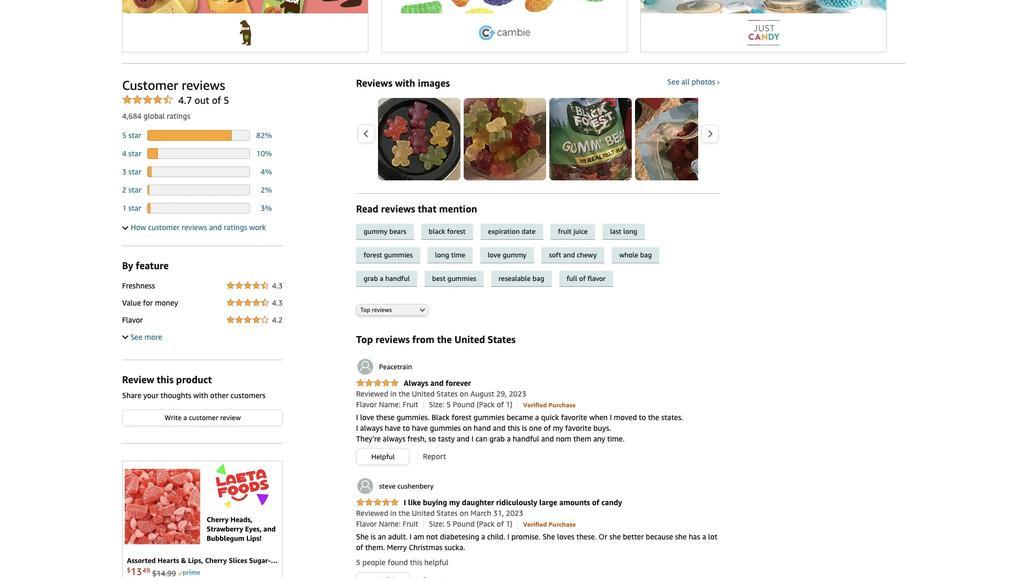 Task type: vqa. For each thing, say whether or not it's contained in the screenshot.


Task type: locate. For each thing, give the bounding box(es) containing it.
star up 4 star link
[[128, 131, 141, 140]]

with down product at the left
[[193, 391, 208, 400]]

flavor down value
[[122, 316, 143, 325]]

1 vertical spatial size: 5 pound (pack of 1)
[[429, 520, 513, 529]]

she left has
[[675, 533, 687, 542]]

| image left report link
[[417, 454, 418, 461]]

size: 5 pound (pack of 1)
[[429, 401, 513, 410], [429, 520, 513, 529]]

1 vertical spatial verified purchase
[[523, 521, 576, 529]]

4%
[[261, 168, 272, 176]]

whole bag
[[619, 251, 652, 259]]

1 vertical spatial purchase
[[549, 521, 576, 529]]

buys.
[[594, 424, 611, 433]]

2023 right 29,
[[509, 390, 527, 399]]

extender expand image
[[122, 334, 128, 340]]

quick
[[541, 414, 559, 422]]

2 flavor name: fruit from the top
[[356, 520, 418, 529]]

share
[[122, 391, 141, 400]]

2 verified from the top
[[523, 521, 547, 529]]

all
[[682, 78, 690, 86]]

1 vertical spatial flavor name: fruit
[[356, 520, 418, 529]]

in for i
[[390, 510, 397, 518]]

flavor name: fruit for i like buying my daughter ridiculously large amounts of candy
[[356, 520, 418, 529]]

handful
[[385, 275, 410, 283], [513, 435, 539, 444]]

review
[[122, 374, 154, 386]]

star right 2 on the left
[[128, 186, 141, 195]]

0 vertical spatial always
[[360, 424, 383, 433]]

1 vertical spatial verified
[[523, 521, 547, 529]]

dropdown image
[[420, 308, 425, 313]]

2%
[[261, 186, 272, 195]]

on for buying
[[460, 510, 469, 518]]

black forest
[[429, 228, 466, 236]]

| image up am
[[423, 521, 424, 529]]

1 vertical spatial handful
[[513, 435, 539, 444]]

0 vertical spatial in
[[390, 390, 397, 399]]

i love these gummies. black forest gummies became a quick favorite when i moved to the states. i always have to have gummies on hand and this is one of my favorite buys. they're always fresh, so tasty and i can grab a handful and nom them any time.
[[356, 414, 683, 444]]

1 verified from the top
[[523, 402, 547, 409]]

1 purchase from the top
[[549, 402, 576, 409]]

star right 1
[[128, 204, 141, 213]]

1 vertical spatial verified purchase link
[[523, 520, 576, 529]]

0 vertical spatial handful
[[385, 275, 410, 283]]

| image
[[417, 454, 418, 461], [423, 521, 424, 529]]

last long link
[[603, 224, 650, 240]]

2023
[[509, 390, 527, 399], [506, 510, 524, 518]]

purchase up the loves
[[549, 521, 576, 529]]

any
[[593, 435, 605, 444]]

one
[[529, 424, 542, 433]]

she right or
[[609, 533, 621, 542]]

1 vertical spatial long
[[435, 251, 449, 259]]

forest
[[447, 228, 466, 236], [364, 251, 382, 259], [452, 414, 472, 422]]

this down became
[[508, 424, 520, 433]]

flavor for reviewed in the united states on august 29, 2023
[[356, 401, 377, 410]]

2 (pack from the top
[[477, 520, 495, 529]]

1 vertical spatial (pack
[[477, 520, 495, 529]]

thoughts
[[161, 391, 191, 400]]

love left these
[[360, 414, 374, 422]]

helpful
[[424, 559, 449, 568]]

forest gummies
[[364, 251, 413, 259]]

pound down the august
[[453, 401, 475, 410]]

1 progress bar from the top
[[147, 130, 250, 141]]

adult.
[[388, 533, 408, 542]]

1 vertical spatial fruit
[[403, 520, 418, 529]]

5 star link
[[122, 131, 141, 140]]

1 vertical spatial name:
[[379, 520, 401, 529]]

1 vertical spatial grab
[[490, 435, 505, 444]]

flavor up the them.
[[356, 520, 377, 529]]

0 horizontal spatial have
[[385, 424, 401, 433]]

handful down one
[[513, 435, 539, 444]]

1 vertical spatial love
[[360, 414, 374, 422]]

0 vertical spatial to
[[639, 414, 646, 422]]

and right hand on the left
[[493, 424, 506, 433]]

1) down 29,
[[506, 401, 513, 410]]

1 vertical spatial customer
[[189, 414, 218, 422]]

1 in from the top
[[390, 390, 397, 399]]

see left the all
[[668, 78, 680, 86]]

5 progress bar from the top
[[147, 203, 250, 214]]

size: down reviewed in the united states on march 31, 2023
[[429, 520, 445, 529]]

gummy down the expiration date link
[[503, 251, 527, 259]]

0 vertical spatial love
[[488, 251, 501, 259]]

2 size: from the top
[[429, 520, 445, 529]]

1 vertical spatial on
[[463, 424, 472, 433]]

she left the loves
[[543, 533, 555, 542]]

1 vertical spatial gummy
[[503, 251, 527, 259]]

2 1) from the top
[[506, 520, 513, 529]]

| image
[[423, 402, 424, 409], [518, 402, 518, 409], [518, 521, 518, 529], [417, 578, 418, 578]]

1 vertical spatial ratings
[[224, 223, 247, 232]]

my inside i love these gummies. black forest gummies became a quick favorite when i moved to the states. i always have to have gummies on hand and this is one of my favorite buys. they're always fresh, so tasty and i can grab a handful and nom them any time.
[[553, 424, 563, 433]]

verified purchase link up the loves
[[523, 520, 576, 529]]

flavor name: fruit up these
[[356, 401, 418, 410]]

(pack down the march at the bottom of page
[[477, 520, 495, 529]]

star for 1 star
[[128, 204, 141, 213]]

forever
[[446, 379, 471, 388]]

1 name: from the top
[[379, 401, 401, 410]]

0 vertical spatial flavor name: fruit
[[356, 401, 418, 410]]

0 vertical spatial is
[[522, 424, 527, 433]]

and left nom
[[541, 435, 554, 444]]

1 horizontal spatial handful
[[513, 435, 539, 444]]

on left hand on the left
[[463, 424, 472, 433]]

4 star from the top
[[128, 186, 141, 195]]

flavor up these
[[356, 401, 377, 410]]

0 vertical spatial customer
[[148, 223, 180, 232]]

on left the march at the bottom of page
[[460, 510, 469, 518]]

name: up an at bottom
[[379, 520, 401, 529]]

2 vertical spatial united
[[412, 510, 435, 518]]

and
[[209, 223, 222, 232], [563, 251, 575, 259], [431, 379, 444, 388], [493, 424, 506, 433], [457, 435, 470, 444], [541, 435, 554, 444]]

flavor name: fruit
[[356, 401, 418, 410], [356, 520, 418, 529]]

list inside top reviews 'element'
[[378, 98, 1028, 181]]

grab down the forest gummies
[[364, 275, 378, 283]]

report
[[423, 453, 446, 462]]

of down 31,
[[497, 520, 504, 529]]

1 vertical spatial in
[[390, 510, 397, 518]]

august
[[471, 390, 495, 399]]

a up one
[[535, 414, 539, 422]]

0 horizontal spatial love
[[360, 414, 374, 422]]

0 vertical spatial verified purchase link
[[523, 401, 576, 410]]

people
[[363, 559, 386, 568]]

0 vertical spatial ratings
[[167, 112, 190, 121]]

not
[[426, 533, 438, 542]]

in down always and forever link
[[390, 390, 397, 399]]

list
[[378, 98, 1028, 181]]

82% link
[[256, 131, 272, 140]]

more
[[145, 333, 162, 342]]

2 she from the left
[[675, 533, 687, 542]]

3 progress bar from the top
[[147, 167, 250, 177]]

2 pound from the top
[[453, 520, 475, 529]]

1 horizontal spatial is
[[522, 424, 527, 433]]

always
[[360, 424, 383, 433], [383, 435, 406, 444]]

helpful
[[372, 453, 395, 462]]

star
[[128, 131, 141, 140], [128, 149, 141, 158], [128, 168, 141, 176], [128, 186, 141, 195], [128, 204, 141, 213]]

2 star from the top
[[128, 149, 141, 158]]

0 vertical spatial my
[[553, 424, 563, 433]]

love inside i love these gummies. black forest gummies became a quick favorite when i moved to the states. i always have to have gummies on hand and this is one of my favorite buys. they're always fresh, so tasty and i can grab a handful and nom them any time.
[[360, 414, 374, 422]]

top down top reviews
[[356, 334, 373, 346]]

2 reviewed from the top
[[356, 510, 388, 518]]

reviewed up an at bottom
[[356, 510, 388, 518]]

gummy bears link
[[356, 224, 421, 240]]

the
[[437, 334, 452, 346], [399, 390, 410, 399], [648, 414, 660, 422], [399, 510, 410, 518]]

1 she from the left
[[609, 533, 621, 542]]

star for 4 star
[[128, 149, 141, 158]]

size: down reviewed in the united states on august 29, 2023
[[429, 401, 445, 410]]

long right last
[[623, 228, 638, 236]]

ratings left work
[[224, 223, 247, 232]]

of right full
[[579, 275, 586, 283]]

3 star from the top
[[128, 168, 141, 176]]

1 verified purchase link from the top
[[523, 401, 576, 410]]

customers
[[231, 391, 266, 400]]

long time link
[[428, 248, 480, 264]]

verified purchase link
[[523, 401, 576, 410], [523, 520, 576, 529]]

with left images
[[395, 77, 415, 89]]

4.7 out of 5
[[178, 94, 229, 106]]

see for see more
[[130, 333, 143, 342]]

1 horizontal spatial this
[[410, 559, 422, 568]]

progress bar
[[147, 130, 250, 141], [147, 149, 250, 159], [147, 167, 250, 177], [147, 185, 250, 196], [147, 203, 250, 214]]

0 horizontal spatial gummy
[[364, 228, 388, 236]]

1 horizontal spatial love
[[488, 251, 501, 259]]

for
[[143, 299, 153, 308]]

my up reviewed in the united states on march 31, 2023
[[449, 499, 460, 508]]

the inside i love these gummies. black forest gummies became a quick favorite when i moved to the states. i always have to have gummies on hand and this is one of my favorite buys. they're always fresh, so tasty and i can grab a handful and nom them any time.
[[648, 414, 660, 422]]

progress bar for 3 star
[[147, 167, 250, 177]]

1) for 29,
[[506, 401, 513, 410]]

name:
[[379, 401, 401, 410], [379, 520, 401, 529]]

1 vertical spatial reviewed
[[356, 510, 388, 518]]

1 reviewed from the top
[[356, 390, 388, 399]]

in
[[390, 390, 397, 399], [390, 510, 397, 518]]

10%
[[256, 149, 272, 158]]

1 pound from the top
[[453, 401, 475, 410]]

ratings down 4.7
[[167, 112, 190, 121]]

0 horizontal spatial see
[[130, 333, 143, 342]]

to
[[639, 414, 646, 422], [403, 424, 410, 433]]

see more button
[[122, 333, 162, 342]]

0 horizontal spatial grab
[[364, 275, 378, 283]]

1 vertical spatial | image
[[423, 521, 424, 529]]

always up they're
[[360, 424, 383, 433]]

peacetrain link
[[356, 358, 412, 376]]

0 horizontal spatial with
[[193, 391, 208, 400]]

united for buying
[[412, 510, 435, 518]]

0 vertical spatial 1)
[[506, 401, 513, 410]]

1 vertical spatial pound
[[453, 520, 475, 529]]

a down the forest gummies
[[380, 275, 384, 283]]

1 vertical spatial is
[[371, 533, 376, 542]]

expiration date
[[488, 228, 536, 236]]

flavor
[[122, 316, 143, 325], [356, 401, 377, 410], [356, 520, 377, 529]]

read
[[356, 203, 379, 215]]

and inside dropdown button
[[209, 223, 222, 232]]

purchase for reviewed in the united states on august 29, 2023
[[549, 402, 576, 409]]

top for top reviews
[[360, 307, 370, 314]]

gummies up tasty
[[430, 424, 461, 433]]

reviews inside how customer reviews and ratings work dropdown button
[[182, 223, 207, 232]]

lot
[[708, 533, 718, 542]]

0 horizontal spatial she
[[609, 533, 621, 542]]

next image
[[708, 130, 713, 138]]

1 fruit from the top
[[403, 401, 418, 410]]

verified purchase for reviewed in the united states on august 29, 2023
[[523, 402, 576, 409]]

0 vertical spatial size:
[[429, 401, 445, 410]]

gummies right best on the top of the page
[[448, 275, 477, 283]]

2 verified purchase link from the top
[[523, 520, 576, 529]]

flavor for reviewed in the united states on march 31, 2023
[[356, 520, 377, 529]]

2 vertical spatial forest
[[452, 414, 472, 422]]

long left time
[[435, 251, 449, 259]]

to down gummies.
[[403, 424, 410, 433]]

2 4.3 from the top
[[272, 299, 283, 308]]

1 vertical spatial this
[[508, 424, 520, 433]]

customer inside write a customer review link
[[189, 414, 218, 422]]

a
[[380, 275, 384, 283], [535, 414, 539, 422], [184, 414, 187, 422], [507, 435, 511, 444], [481, 533, 485, 542], [702, 533, 706, 542]]

verified up promise.
[[523, 521, 547, 529]]

2 in from the top
[[390, 510, 397, 518]]

1 horizontal spatial she
[[543, 533, 555, 542]]

customer inside how customer reviews and ratings work dropdown button
[[148, 223, 180, 232]]

1 vertical spatial states
[[437, 390, 458, 399]]

of left candy
[[592, 499, 600, 508]]

reviewed up these
[[356, 390, 388, 399]]

2 progress bar from the top
[[147, 149, 250, 159]]

them.
[[365, 544, 385, 553]]

verified for reviewed in the united states on august 29, 2023
[[523, 402, 547, 409]]

the left states.
[[648, 414, 660, 422]]

0 vertical spatial united
[[455, 334, 485, 346]]

0 vertical spatial bag
[[640, 251, 652, 259]]

in up the adult.
[[390, 510, 397, 518]]

star for 5 star
[[128, 131, 141, 140]]

pound
[[453, 401, 475, 410], [453, 520, 475, 529]]

1 vertical spatial flavor
[[356, 401, 377, 410]]

pound for march
[[453, 520, 475, 529]]

name: up these
[[379, 401, 401, 410]]

she up the them.
[[356, 533, 369, 542]]

2 purchase from the top
[[549, 521, 576, 529]]

4,684 global ratings
[[122, 112, 190, 121]]

fruit up gummies.
[[403, 401, 418, 410]]

is
[[522, 424, 527, 433], [371, 533, 376, 542]]

82%
[[256, 131, 272, 140]]

0 horizontal spatial customer
[[148, 223, 180, 232]]

1 horizontal spatial have
[[412, 424, 428, 433]]

4 progress bar from the top
[[147, 185, 250, 196]]

1 horizontal spatial my
[[553, 424, 563, 433]]

1 horizontal spatial bag
[[640, 251, 652, 259]]

1 vertical spatial bag
[[533, 275, 545, 283]]

0 vertical spatial purchase
[[549, 402, 576, 409]]

1 star from the top
[[128, 131, 141, 140]]

2 size: 5 pound (pack of 1) from the top
[[429, 520, 513, 529]]

1 4.3 from the top
[[272, 282, 283, 290]]

united up the forever
[[455, 334, 485, 346]]

reviews for customer reviews
[[182, 78, 225, 93]]

0 vertical spatial this
[[157, 374, 174, 386]]

2 verified purchase from the top
[[523, 521, 576, 529]]

0 horizontal spatial she
[[356, 533, 369, 542]]

of inside i love these gummies. black forest gummies became a quick favorite when i moved to the states. i always have to have gummies on hand and this is one of my favorite buys. they're always fresh, so tasty and i can grab a handful and nom them any time.
[[544, 424, 551, 433]]

gummy left bears
[[364, 228, 388, 236]]

0 vertical spatial verified purchase
[[523, 402, 576, 409]]

1 vertical spatial top
[[356, 334, 373, 346]]

states for buying
[[437, 510, 458, 518]]

1 vertical spatial with
[[193, 391, 208, 400]]

1 size: 5 pound (pack of 1) from the top
[[429, 401, 513, 410]]

0 horizontal spatial long
[[435, 251, 449, 259]]

always up helpful
[[383, 435, 406, 444]]

0 vertical spatial flavor
[[122, 316, 143, 325]]

1 vertical spatial see
[[130, 333, 143, 342]]

2 fruit from the top
[[403, 520, 418, 529]]

amounts
[[560, 499, 590, 508]]

love down expiration
[[488, 251, 501, 259]]

pound up diabetesing
[[453, 520, 475, 529]]

1 (pack from the top
[[477, 401, 495, 410]]

1 vertical spatial 4.3
[[272, 299, 283, 308]]

date
[[522, 228, 536, 236]]

see all photos link
[[668, 78, 720, 86]]

0 vertical spatial top
[[360, 307, 370, 314]]

1 1) from the top
[[506, 401, 513, 410]]

2 have from the left
[[412, 424, 428, 433]]

4.3 for value for money
[[272, 299, 283, 308]]

is left one
[[522, 424, 527, 433]]

gummies.
[[397, 414, 430, 422]]

customer right the how
[[148, 223, 180, 232]]

this down christmas
[[410, 559, 422, 568]]

gummies
[[384, 251, 413, 259], [448, 275, 477, 283], [474, 414, 505, 422], [430, 424, 461, 433]]

5 star from the top
[[128, 204, 141, 213]]

size: 5 pound (pack of 1) down the march at the bottom of page
[[429, 520, 513, 529]]

2023 for reviewed in the united states on august 29, 2023
[[509, 390, 527, 399]]

1 vertical spatial my
[[449, 499, 460, 508]]

1 flavor name: fruit from the top
[[356, 401, 418, 410]]

0 vertical spatial forest
[[447, 228, 466, 236]]

verified purchase up the loves
[[523, 521, 576, 529]]

grab right can
[[490, 435, 505, 444]]

united down always
[[412, 390, 435, 399]]

0 horizontal spatial bag
[[533, 275, 545, 283]]

star right 3
[[128, 168, 141, 176]]

0 vertical spatial name:
[[379, 401, 401, 410]]

customer
[[122, 78, 178, 93]]

1 verified purchase from the top
[[523, 402, 576, 409]]

0 vertical spatial fruit
[[403, 401, 418, 410]]

verified purchase link for reviewed in the united states on march 31, 2023
[[523, 520, 576, 529]]

reviews
[[182, 78, 225, 93], [381, 203, 415, 215], [182, 223, 207, 232], [372, 307, 392, 314], [376, 334, 410, 346]]

2 she from the left
[[543, 533, 555, 542]]

flavor name: fruit up an at bottom
[[356, 520, 418, 529]]

previous image
[[363, 130, 369, 138]]

top reviews
[[360, 307, 392, 314]]

how
[[131, 223, 146, 232]]

handful down forest gummies link
[[385, 275, 410, 283]]

pound for august
[[453, 401, 475, 410]]

progress bar for 5 star
[[147, 130, 250, 141]]

0 vertical spatial verified
[[523, 402, 547, 409]]

0 vertical spatial (pack
[[477, 401, 495, 410]]

1 size: from the top
[[429, 401, 445, 410]]

1 horizontal spatial she
[[675, 533, 687, 542]]

4.3 for freshness
[[272, 282, 283, 290]]

full
[[567, 275, 577, 283]]

how customer reviews and ratings work
[[131, 223, 266, 232]]

juice
[[574, 228, 588, 236]]

resealable bag link
[[491, 271, 559, 287]]

bag right whole
[[640, 251, 652, 259]]

verified up quick
[[523, 402, 547, 409]]

top reviews element
[[122, 63, 1028, 578]]

(pack down the august
[[477, 401, 495, 410]]

an
[[378, 533, 386, 542]]

0 vertical spatial with
[[395, 77, 415, 89]]

1 vertical spatial to
[[403, 424, 410, 433]]

states for forever
[[437, 390, 458, 399]]

1 horizontal spatial ratings
[[224, 223, 247, 232]]

1 vertical spatial 2023
[[506, 510, 524, 518]]

i like buying my daughter ridiculously large amounts of candy link
[[356, 499, 622, 508]]

1 horizontal spatial see
[[668, 78, 680, 86]]

purchase up quick
[[549, 402, 576, 409]]

2023 down i like buying my daughter ridiculously large amounts of candy
[[506, 510, 524, 518]]

this up thoughts
[[157, 374, 174, 386]]

of right out
[[212, 94, 221, 106]]

of
[[212, 94, 221, 106], [579, 275, 586, 283], [497, 401, 504, 410], [544, 424, 551, 433], [592, 499, 600, 508], [497, 520, 504, 529], [356, 544, 363, 553]]

2 star
[[122, 186, 141, 195]]

customer
[[148, 223, 180, 232], [189, 414, 218, 422]]

fruit up am
[[403, 520, 418, 529]]

out
[[195, 94, 209, 106]]

(pack for march
[[477, 520, 495, 529]]

customer down share your thoughts with other customers
[[189, 414, 218, 422]]

0 horizontal spatial | image
[[417, 454, 418, 461]]

ratings
[[167, 112, 190, 121], [224, 223, 247, 232]]

of left the them.
[[356, 544, 363, 553]]

am
[[414, 533, 424, 542]]

buying
[[423, 499, 447, 508]]

2 name: from the top
[[379, 520, 401, 529]]

1 vertical spatial size:
[[429, 520, 445, 529]]

other
[[210, 391, 229, 400]]

0 vertical spatial pound
[[453, 401, 475, 410]]

the down 'like'
[[399, 510, 410, 518]]

0 horizontal spatial is
[[371, 533, 376, 542]]

united down 'like'
[[412, 510, 435, 518]]



Task type: describe. For each thing, give the bounding box(es) containing it.
soft and chewy
[[549, 251, 597, 259]]

fruit juice
[[558, 228, 588, 236]]

when
[[589, 414, 608, 422]]

(pack for august
[[477, 401, 495, 410]]

time.
[[607, 435, 625, 444]]

progress bar for 1 star
[[147, 203, 250, 214]]

has
[[689, 533, 701, 542]]

in for always
[[390, 390, 397, 399]]

whole
[[619, 251, 639, 259]]

love gummy
[[488, 251, 527, 259]]

1 vertical spatial favorite
[[565, 424, 592, 433]]

sucka.
[[445, 544, 465, 553]]

bag for resealable bag
[[533, 275, 545, 283]]

grab inside i love these gummies. black forest gummies became a quick favorite when i moved to the states. i always have to have gummies on hand and this is one of my favorite buys. they're always fresh, so tasty and i can grab a handful and nom them any time.
[[490, 435, 505, 444]]

star for 2 star
[[128, 186, 141, 195]]

1 horizontal spatial with
[[395, 77, 415, 89]]

bears
[[389, 228, 406, 236]]

bag for whole bag
[[640, 251, 652, 259]]

love gummy link
[[480, 248, 542, 264]]

review this product
[[122, 374, 212, 386]]

always and forever link
[[356, 379, 471, 389]]

reviews for read reviews that mention
[[381, 203, 415, 215]]

31,
[[493, 510, 504, 518]]

handful inside i love these gummies. black forest gummies became a quick favorite when i moved to the states. i always have to have gummies on hand and this is one of my favorite buys. they're always fresh, so tasty and i can grab a handful and nom them any time.
[[513, 435, 539, 444]]

fruit for i
[[403, 520, 418, 529]]

2023 for reviewed in the united states on march 31, 2023
[[506, 510, 524, 518]]

3%
[[261, 204, 272, 213]]

black
[[429, 228, 445, 236]]

expiration date link
[[481, 224, 551, 240]]

last long
[[610, 228, 638, 236]]

progress bar for 4 star
[[147, 149, 250, 159]]

is inside i love these gummies. black forest gummies became a quick favorite when i moved to the states. i always have to have gummies on hand and this is one of my favorite buys. they're always fresh, so tasty and i can grab a handful and nom them any time.
[[522, 424, 527, 433]]

so
[[429, 435, 436, 444]]

0 horizontal spatial handful
[[385, 275, 410, 283]]

see more
[[130, 333, 162, 342]]

star for 3 star
[[128, 168, 141, 176]]

expiration
[[488, 228, 520, 236]]

write
[[165, 414, 182, 422]]

reviews for top reviews from the united states
[[376, 334, 410, 346]]

0 horizontal spatial ratings
[[167, 112, 190, 121]]

size: for forever
[[429, 401, 445, 410]]

0 horizontal spatial this
[[157, 374, 174, 386]]

purchase for reviewed in the united states on march 31, 2023
[[549, 521, 576, 529]]

1 vertical spatial forest
[[364, 251, 382, 259]]

size: 5 pound (pack of 1) for march
[[429, 520, 513, 529]]

flavor name: fruit for always and forever
[[356, 401, 418, 410]]

daughter
[[462, 499, 494, 508]]

on inside i love these gummies. black forest gummies became a quick favorite when i moved to the states. i always have to have gummies on hand and this is one of my favorite buys. they're always fresh, so tasty and i can grab a handful and nom them any time.
[[463, 424, 472, 433]]

peacetrain
[[379, 363, 412, 372]]

top reviews from the united states
[[356, 334, 516, 346]]

verified purchase link for reviewed in the united states on august 29, 2023
[[523, 401, 576, 410]]

they're
[[356, 435, 381, 444]]

0 vertical spatial | image
[[417, 454, 418, 461]]

reviews with images
[[356, 77, 450, 89]]

3 star
[[122, 168, 141, 176]]

my inside i like buying my daughter ridiculously large amounts of candy link
[[449, 499, 460, 508]]

name: for always
[[379, 401, 401, 410]]

of inside she is an adult.  i am not diabetesing a child. i promise.  she loves these.  or she better because she has a lot of them.  merry christmas sucka.
[[356, 544, 363, 553]]

forest inside i love these gummies. black forest gummies became a quick favorite when i moved to the states. i always have to have gummies on hand and this is one of my favorite buys. they're always fresh, so tasty and i can grab a handful and nom them any time.
[[452, 414, 472, 422]]

4 star link
[[122, 149, 141, 158]]

fruit for always
[[403, 401, 418, 410]]

5 down reviewed in the united states on august 29, 2023
[[447, 401, 451, 410]]

a down became
[[507, 435, 511, 444]]

3
[[122, 168, 127, 176]]

2
[[122, 186, 127, 195]]

work
[[249, 223, 266, 232]]

mention
[[439, 203, 477, 215]]

photos
[[692, 78, 716, 86]]

1 horizontal spatial gummy
[[503, 251, 527, 259]]

and up reviewed in the united states on august 29, 2023
[[431, 379, 444, 388]]

5 right out
[[224, 94, 229, 106]]

1 star link
[[122, 204, 141, 213]]

by feature
[[122, 260, 169, 271]]

| image up gummies.
[[423, 402, 424, 409]]

0 vertical spatial gummy
[[364, 228, 388, 236]]

write a customer review
[[165, 414, 241, 422]]

them
[[574, 435, 591, 444]]

0 vertical spatial favorite
[[561, 414, 587, 422]]

size: for buying
[[429, 520, 445, 529]]

i like buying my daughter ridiculously large amounts of candy
[[404, 499, 622, 508]]

the down always and forever link
[[399, 390, 410, 399]]

candy
[[602, 499, 622, 508]]

1 horizontal spatial long
[[623, 228, 638, 236]]

united for forever
[[412, 390, 435, 399]]

from
[[412, 334, 435, 346]]

29,
[[496, 390, 507, 399]]

diabetesing
[[440, 533, 479, 542]]

1 horizontal spatial to
[[639, 414, 646, 422]]

the right the from
[[437, 334, 452, 346]]

1 star
[[122, 204, 141, 213]]

reviews
[[356, 77, 393, 89]]

last
[[610, 228, 622, 236]]

1 have from the left
[[385, 424, 401, 433]]

reviewed for reviewed in the united states on august 29, 2023
[[356, 390, 388, 399]]

0 vertical spatial grab
[[364, 275, 378, 283]]

a left "child."
[[481, 533, 485, 542]]

name: for i
[[379, 520, 401, 529]]

fresh,
[[408, 435, 427, 444]]

best
[[432, 275, 446, 283]]

nom
[[556, 435, 572, 444]]

feature
[[136, 260, 169, 271]]

5 people found this helpful
[[356, 559, 449, 568]]

1 vertical spatial always
[[383, 435, 406, 444]]

verified purchase for reviewed in the united states on march 31, 2023
[[523, 521, 576, 529]]

soft and chewy link
[[542, 248, 612, 264]]

best gummies
[[432, 275, 477, 283]]

4,684
[[122, 112, 142, 121]]

and right tasty
[[457, 435, 470, 444]]

review
[[220, 414, 241, 422]]

steve cushenbery link
[[356, 478, 434, 496]]

is inside she is an adult.  i am not diabetesing a child. i promise.  she loves these.  or she better because she has a lot of them.  merry christmas sucka.
[[371, 533, 376, 542]]

size: 5 pound (pack of 1) for august
[[429, 401, 513, 410]]

top for top reviews from the united states
[[356, 334, 373, 346]]

your
[[143, 391, 159, 400]]

freshness
[[122, 282, 155, 290]]

see for see all photos
[[668, 78, 680, 86]]

child.
[[487, 533, 506, 542]]

gummy bears
[[364, 228, 406, 236]]

reviewed in the united states on august 29, 2023
[[356, 390, 527, 399]]

value for money
[[122, 299, 178, 308]]

| image up promise.
[[518, 521, 518, 529]]

verified for reviewed in the united states on march 31, 2023
[[523, 521, 547, 529]]

grab a handful link
[[356, 271, 425, 287]]

a left lot on the right bottom
[[702, 533, 706, 542]]

5 left people at the left
[[356, 559, 361, 568]]

always
[[404, 379, 429, 388]]

this inside i love these gummies. black forest gummies became a quick favorite when i moved to the states. i always have to have gummies on hand and this is one of my favorite buys. they're always fresh, so tasty and i can grab a handful and nom them any time.
[[508, 424, 520, 433]]

of down 29,
[[497, 401, 504, 410]]

| image down 5 people found this helpful
[[417, 578, 418, 578]]

reviews for top reviews
[[372, 307, 392, 314]]

long time
[[435, 251, 466, 259]]

progress bar for 2 star
[[147, 185, 250, 196]]

became
[[507, 414, 533, 422]]

reviewed for reviewed in the united states on march 31, 2023
[[356, 510, 388, 518]]

black
[[432, 414, 450, 422]]

on for forever
[[460, 390, 469, 399]]

whole bag link
[[612, 248, 665, 264]]

3 star link
[[122, 168, 141, 176]]

ratings inside dropdown button
[[224, 223, 247, 232]]

gummies down bears
[[384, 251, 413, 259]]

found
[[388, 559, 408, 568]]

large
[[539, 499, 558, 508]]

1 she from the left
[[356, 533, 369, 542]]

5 down reviewed in the united states on march 31, 2023
[[447, 520, 451, 529]]

0 horizontal spatial to
[[403, 424, 410, 433]]

gummies up hand on the left
[[474, 414, 505, 422]]

fruit
[[558, 228, 572, 236]]

a right the "write"
[[184, 414, 187, 422]]

value
[[122, 299, 141, 308]]

0 vertical spatial states
[[488, 334, 516, 346]]

expand image
[[122, 224, 128, 230]]

ridiculously
[[496, 499, 537, 508]]

and right 'soft'
[[563, 251, 575, 259]]

customer reviews
[[122, 78, 225, 93]]

| image up became
[[518, 402, 518, 409]]

1) for 31,
[[506, 520, 513, 529]]

best gummies link
[[425, 271, 491, 287]]

5 up 4
[[122, 131, 127, 140]]

5 star
[[122, 131, 141, 140]]

10% link
[[256, 149, 272, 158]]

time
[[451, 251, 466, 259]]

2 vertical spatial this
[[410, 559, 422, 568]]



